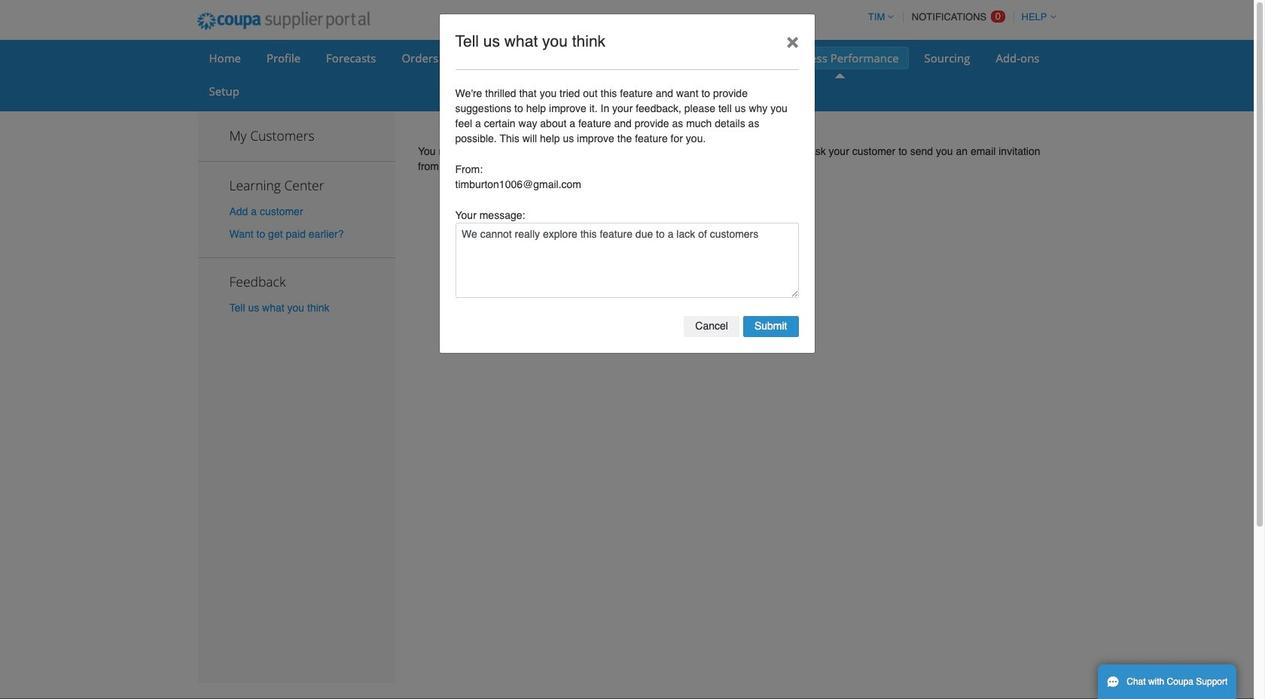 Task type: locate. For each thing, give the bounding box(es) containing it.
None text field
[[455, 223, 799, 298]]

coupa supplier portal image
[[186, 2, 380, 40]]

dialog
[[439, 13, 815, 354]]



Task type: vqa. For each thing, say whether or not it's contained in the screenshot.
Additional Information image
no



